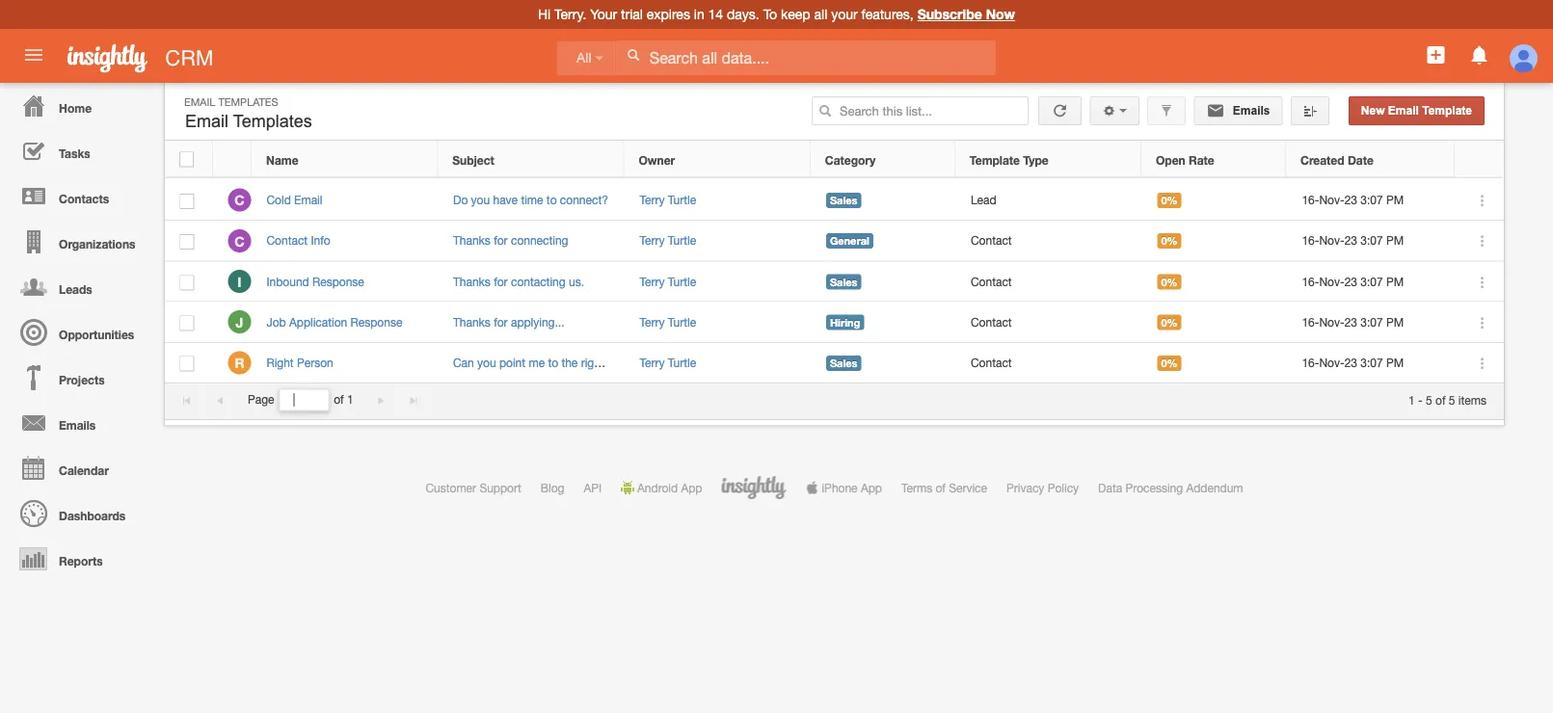 Task type: vqa. For each thing, say whether or not it's contained in the screenshot.


Task type: locate. For each thing, give the bounding box(es) containing it.
1 horizontal spatial of
[[936, 481, 946, 495]]

nov- inside r row
[[1320, 356, 1345, 370]]

16-nov-23 3:07 pm for us.
[[1302, 275, 1405, 288]]

c row
[[165, 180, 1505, 221], [165, 221, 1505, 262]]

terry inside j row
[[640, 315, 665, 329]]

4 0% cell from the top
[[1143, 302, 1288, 343]]

job application response
[[267, 315, 403, 329]]

nov- inside 'i' row
[[1320, 275, 1345, 288]]

3 3:07 from the top
[[1361, 275, 1384, 288]]

hi
[[538, 6, 551, 22]]

new email template link
[[1349, 96, 1485, 125]]

16-nov-23 3:07 pm inside 'i' row
[[1302, 275, 1405, 288]]

dashboards
[[59, 509, 126, 523]]

3 sales cell from the top
[[812, 343, 956, 384]]

sales up hiring
[[830, 276, 858, 288]]

data processing addendum
[[1099, 481, 1244, 495]]

you inside c 'row'
[[471, 193, 490, 207]]

sales cell
[[812, 180, 956, 221], [812, 262, 956, 302], [812, 343, 956, 384]]

0 vertical spatial thanks
[[453, 234, 491, 248]]

23 inside r row
[[1345, 356, 1358, 370]]

2 contact cell from the top
[[956, 262, 1143, 302]]

show sidebar image
[[1304, 104, 1317, 118]]

for inside 'i' row
[[494, 275, 508, 288]]

0 horizontal spatial emails
[[59, 419, 96, 432]]

created
[[1301, 153, 1345, 167]]

of right terms
[[936, 481, 946, 495]]

14
[[708, 6, 723, 22]]

of right 1 field
[[334, 393, 344, 407]]

sales for i
[[830, 276, 858, 288]]

you right can
[[477, 356, 496, 370]]

created date
[[1301, 153, 1374, 167]]

connecting
[[511, 234, 569, 248]]

c row up general
[[165, 180, 1505, 221]]

0 horizontal spatial app
[[681, 481, 703, 495]]

2 vertical spatial sales
[[830, 357, 858, 370]]

contact cell for c
[[956, 221, 1143, 262]]

terry inside r row
[[640, 356, 665, 370]]

me
[[529, 356, 545, 370]]

3 0% cell from the top
[[1143, 262, 1288, 302]]

1 0% cell from the top
[[1143, 180, 1288, 221]]

2 terry from the top
[[640, 234, 665, 248]]

items
[[1459, 393, 1487, 407]]

1 vertical spatial to
[[548, 356, 559, 370]]

thanks for connecting link
[[453, 234, 569, 248]]

None checkbox
[[180, 234, 194, 250], [180, 275, 194, 291], [180, 234, 194, 250], [180, 275, 194, 291]]

tasks link
[[5, 128, 154, 174]]

to inside r row
[[548, 356, 559, 370]]

templates
[[218, 95, 278, 108], [233, 111, 312, 131]]

1 left -
[[1409, 393, 1416, 407]]

1 5 from the left
[[1427, 393, 1433, 407]]

c link up i 'link'
[[228, 229, 251, 252]]

2 app from the left
[[861, 481, 882, 495]]

terry turtle for thanks for applying...
[[640, 315, 696, 329]]

c for contact info
[[235, 233, 245, 249]]

1 horizontal spatial 5
[[1449, 393, 1456, 407]]

0 vertical spatial sales cell
[[812, 180, 956, 221]]

3:07 inside r row
[[1361, 356, 1384, 370]]

1 c from the top
[[235, 193, 245, 208]]

thanks inside j row
[[453, 315, 491, 329]]

app right android
[[681, 481, 703, 495]]

16- inside r row
[[1302, 356, 1320, 370]]

0 vertical spatial sales
[[830, 194, 858, 207]]

3 turtle from the top
[[668, 275, 696, 288]]

4 16-nov-23 3:07 pm from the top
[[1302, 315, 1405, 329]]

3 contact cell from the top
[[956, 302, 1143, 343]]

1 vertical spatial emails link
[[5, 400, 154, 446]]

cog image
[[1103, 104, 1116, 118]]

1 terry from the top
[[640, 193, 665, 207]]

c up i 'link'
[[235, 233, 245, 249]]

open rate
[[1156, 153, 1215, 167]]

i link
[[228, 270, 251, 293]]

contact cell
[[956, 221, 1143, 262], [956, 262, 1143, 302], [956, 302, 1143, 343], [956, 343, 1143, 384]]

terry turtle link
[[640, 193, 696, 207], [640, 234, 696, 248], [640, 275, 696, 288], [640, 315, 696, 329], [640, 356, 696, 370]]

nov- inside j row
[[1320, 315, 1345, 329]]

all
[[577, 51, 592, 65]]

5 0% from the top
[[1162, 357, 1178, 370]]

2 horizontal spatial of
[[1436, 393, 1446, 407]]

r link
[[228, 351, 251, 375]]

3 terry turtle link from the top
[[640, 275, 696, 288]]

thanks up can
[[453, 315, 491, 329]]

1 horizontal spatial app
[[861, 481, 882, 495]]

for inside j row
[[494, 315, 508, 329]]

keep
[[781, 6, 811, 22]]

emails up the calendar link
[[59, 419, 96, 432]]

3:07 for us.
[[1361, 275, 1384, 288]]

1 thanks from the top
[[453, 234, 491, 248]]

3:07 inside 'i' row
[[1361, 275, 1384, 288]]

opportunities
[[59, 328, 134, 341]]

the
[[562, 356, 578, 370]]

j row
[[165, 302, 1505, 343]]

rate
[[1189, 153, 1215, 167]]

1 right 1 field
[[347, 393, 354, 407]]

contact for j
[[971, 315, 1012, 329]]

3 terry turtle from the top
[[640, 275, 696, 288]]

to right me
[[548, 356, 559, 370]]

response right application
[[351, 315, 403, 329]]

response
[[312, 275, 364, 288], [351, 315, 403, 329]]

us.
[[569, 275, 584, 288]]

2 vertical spatial sales cell
[[812, 343, 956, 384]]

2 thanks from the top
[[453, 275, 491, 288]]

5
[[1427, 393, 1433, 407], [1449, 393, 1456, 407]]

1 sales from the top
[[830, 194, 858, 207]]

c left cold
[[235, 193, 245, 208]]

2 sales cell from the top
[[812, 262, 956, 302]]

3 pm from the top
[[1387, 275, 1405, 288]]

terry inside 'i' row
[[640, 275, 665, 288]]

0 vertical spatial c
[[235, 193, 245, 208]]

1 vertical spatial template
[[970, 153, 1020, 167]]

thanks inside 'i' row
[[453, 275, 491, 288]]

turtle
[[668, 193, 696, 207], [668, 234, 696, 248], [668, 275, 696, 288], [668, 315, 696, 329], [668, 356, 696, 370]]

for left applying...
[[494, 315, 508, 329]]

contact for r
[[971, 356, 1012, 370]]

nov-
[[1320, 193, 1345, 207], [1320, 234, 1345, 248], [1320, 275, 1345, 288], [1320, 315, 1345, 329], [1320, 356, 1345, 370]]

2 c row from the top
[[165, 221, 1505, 262]]

sales cell for c
[[812, 180, 956, 221]]

sales cell down hiring
[[812, 343, 956, 384]]

5 terry from the top
[[640, 356, 665, 370]]

1 vertical spatial sales
[[830, 276, 858, 288]]

16-nov-23 3:07 pm cell for us.
[[1288, 262, 1456, 302]]

right
[[581, 356, 604, 370]]

to
[[547, 193, 557, 207], [548, 356, 559, 370]]

0% inside r row
[[1162, 357, 1178, 370]]

0 vertical spatial response
[[312, 275, 364, 288]]

0 vertical spatial template
[[1423, 104, 1473, 117]]

3 for from the top
[[494, 315, 508, 329]]

all link
[[557, 41, 616, 76]]

template down the notifications icon
[[1423, 104, 1473, 117]]

customer
[[426, 481, 477, 495]]

customer support
[[426, 481, 522, 495]]

turtle inside j row
[[668, 315, 696, 329]]

for for c
[[494, 234, 508, 248]]

0% cell
[[1143, 180, 1288, 221], [1143, 221, 1288, 262], [1143, 262, 1288, 302], [1143, 302, 1288, 343], [1143, 343, 1288, 384]]

can
[[453, 356, 474, 370]]

general
[[830, 235, 870, 248]]

1 3:07 from the top
[[1361, 193, 1384, 207]]

for left the contacting
[[494, 275, 508, 288]]

contact inside r row
[[971, 356, 1012, 370]]

5 left items
[[1449, 393, 1456, 407]]

sales down category
[[830, 194, 858, 207]]

3:07 for me
[[1361, 356, 1384, 370]]

iphone app
[[822, 481, 882, 495]]

right person
[[267, 356, 333, 370]]

emails
[[1230, 104, 1271, 117], [59, 419, 96, 432]]

5 nov- from the top
[[1320, 356, 1345, 370]]

thanks up thanks for applying...
[[453, 275, 491, 288]]

0 vertical spatial to
[[547, 193, 557, 207]]

3 16-nov-23 3:07 pm cell from the top
[[1288, 262, 1456, 302]]

organizations
[[59, 237, 136, 251]]

1 terry turtle link from the top
[[640, 193, 696, 207]]

email templates button
[[180, 107, 317, 136]]

2 c from the top
[[235, 233, 245, 249]]

cold
[[267, 193, 291, 207]]

1 contact cell from the top
[[956, 221, 1143, 262]]

2 terry turtle from the top
[[640, 234, 696, 248]]

16-nov-23 3:07 pm cell
[[1288, 180, 1456, 221], [1288, 221, 1456, 262], [1288, 262, 1456, 302], [1288, 302, 1456, 343], [1288, 343, 1456, 384]]

template inside row
[[970, 153, 1020, 167]]

2 vertical spatial for
[[494, 315, 508, 329]]

pm for me
[[1387, 356, 1405, 370]]

lead cell
[[956, 180, 1143, 221]]

do you have time to connect?
[[453, 193, 608, 207]]

emails link down projects
[[5, 400, 154, 446]]

c row up j row
[[165, 221, 1505, 262]]

processing
[[1126, 481, 1184, 495]]

cell inside row group
[[165, 343, 213, 384]]

1 horizontal spatial 1
[[1409, 393, 1416, 407]]

white image
[[627, 48, 640, 62]]

1 vertical spatial c link
[[228, 229, 251, 252]]

16-nov-23 3:07 pm cell for me
[[1288, 343, 1456, 384]]

blog link
[[541, 481, 565, 495]]

thanks for j
[[453, 315, 491, 329]]

0% cell for me
[[1143, 343, 1288, 384]]

sales inside 'i' row
[[830, 276, 858, 288]]

you inside r row
[[477, 356, 496, 370]]

pm
[[1387, 193, 1405, 207], [1387, 234, 1405, 248], [1387, 275, 1405, 288], [1387, 315, 1405, 329], [1387, 356, 1405, 370]]

refresh list image
[[1051, 104, 1070, 117]]

5 23 from the top
[[1345, 356, 1358, 370]]

0% inside j row
[[1162, 316, 1178, 329]]

2 0% from the top
[[1162, 235, 1178, 248]]

1 16-nov-23 3:07 pm cell from the top
[[1288, 180, 1456, 221]]

sales cell down category
[[812, 180, 956, 221]]

data
[[1099, 481, 1123, 495]]

navigation
[[0, 83, 154, 582]]

5 16-nov-23 3:07 pm cell from the top
[[1288, 343, 1456, 384]]

2 turtle from the top
[[668, 234, 696, 248]]

you
[[471, 193, 490, 207], [477, 356, 496, 370]]

to right time at the top left of page
[[547, 193, 557, 207]]

23 inside 'i' row
[[1345, 275, 1358, 288]]

3 sales from the top
[[830, 357, 858, 370]]

None checkbox
[[179, 152, 194, 167], [180, 194, 194, 209], [180, 316, 194, 331], [180, 357, 194, 372], [179, 152, 194, 167], [180, 194, 194, 209], [180, 316, 194, 331], [180, 357, 194, 372]]

leads
[[59, 283, 92, 296]]

0 vertical spatial c link
[[228, 189, 251, 212]]

days.
[[727, 6, 760, 22]]

5 terry turtle link from the top
[[640, 356, 696, 370]]

for for j
[[494, 315, 508, 329]]

response inside 'i' row
[[312, 275, 364, 288]]

c link left cold
[[228, 189, 251, 212]]

turtle inside 'i' row
[[668, 275, 696, 288]]

sales for c
[[830, 194, 858, 207]]

inbound response link
[[267, 275, 374, 288]]

pm inside r row
[[1387, 356, 1405, 370]]

16-nov-23 3:07 pm
[[1302, 193, 1405, 207], [1302, 234, 1405, 248], [1302, 275, 1405, 288], [1302, 315, 1405, 329], [1302, 356, 1405, 370]]

turtle inside r row
[[668, 356, 696, 370]]

terry turtle inside r row
[[640, 356, 696, 370]]

3 thanks from the top
[[453, 315, 491, 329]]

5 turtle from the top
[[668, 356, 696, 370]]

emails left show sidebar image on the top right of page
[[1230, 104, 1271, 117]]

contact inside j row
[[971, 315, 1012, 329]]

you right do
[[471, 193, 490, 207]]

4 terry turtle from the top
[[640, 315, 696, 329]]

subscribe
[[918, 6, 983, 22]]

16-nov-23 3:07 pm inside r row
[[1302, 356, 1405, 370]]

1 23 from the top
[[1345, 193, 1358, 207]]

app right "iphone"
[[861, 481, 882, 495]]

terry turtle for do you have time to connect?
[[640, 193, 696, 207]]

4 pm from the top
[[1387, 315, 1405, 329]]

3:07 inside j row
[[1361, 315, 1384, 329]]

1 16-nov-23 3:07 pm from the top
[[1302, 193, 1405, 207]]

4 16- from the top
[[1302, 315, 1320, 329]]

time
[[521, 193, 544, 207]]

template left type
[[970, 153, 1020, 167]]

row group
[[165, 180, 1505, 384]]

1 terry turtle from the top
[[640, 193, 696, 207]]

contact cell for r
[[956, 343, 1143, 384]]

5 right -
[[1427, 393, 1433, 407]]

terry turtle link for thanks for connecting
[[640, 234, 696, 248]]

terry turtle for thanks for contacting us.
[[640, 275, 696, 288]]

4 turtle from the top
[[668, 315, 696, 329]]

0%
[[1162, 194, 1178, 207], [1162, 235, 1178, 248], [1162, 276, 1178, 288], [1162, 316, 1178, 329], [1162, 357, 1178, 370]]

1 sales cell from the top
[[812, 180, 956, 221]]

4 0% from the top
[[1162, 316, 1178, 329]]

5 16-nov-23 3:07 pm from the top
[[1302, 356, 1405, 370]]

1 vertical spatial for
[[494, 275, 508, 288]]

16- inside 'i' row
[[1302, 275, 1320, 288]]

nov- for us.
[[1320, 275, 1345, 288]]

4 3:07 from the top
[[1361, 315, 1384, 329]]

3 16- from the top
[[1302, 275, 1320, 288]]

2 vertical spatial thanks
[[453, 315, 491, 329]]

sales down hiring
[[830, 357, 858, 370]]

pm for time
[[1387, 193, 1405, 207]]

new email template
[[1362, 104, 1473, 117]]

pm inside j row
[[1387, 315, 1405, 329]]

1 vertical spatial response
[[351, 315, 403, 329]]

5 pm from the top
[[1387, 356, 1405, 370]]

leads link
[[5, 264, 154, 310]]

api link
[[584, 481, 602, 495]]

terry turtle for thanks for connecting
[[640, 234, 696, 248]]

1 vertical spatial c
[[235, 233, 245, 249]]

3:07 for time
[[1361, 193, 1384, 207]]

1 app from the left
[[681, 481, 703, 495]]

to for r
[[548, 356, 559, 370]]

thanks for i
[[453, 275, 491, 288]]

sales cell down general
[[812, 262, 956, 302]]

4 terry from the top
[[640, 315, 665, 329]]

0 horizontal spatial 1
[[347, 393, 354, 407]]

cell
[[165, 343, 213, 384]]

1 0% from the top
[[1162, 194, 1178, 207]]

3 0% from the top
[[1162, 276, 1178, 288]]

Search all data.... text field
[[616, 40, 996, 75]]

1 turtle from the top
[[668, 193, 696, 207]]

1 vertical spatial thanks
[[453, 275, 491, 288]]

2 3:07 from the top
[[1361, 234, 1384, 248]]

application
[[289, 315, 347, 329]]

4 nov- from the top
[[1320, 315, 1345, 329]]

2 23 from the top
[[1345, 234, 1358, 248]]

app for iphone app
[[861, 481, 882, 495]]

terry.
[[555, 6, 587, 22]]

1 vertical spatial emails
[[59, 419, 96, 432]]

contact inside 'i' row
[[971, 275, 1012, 288]]

contacting
[[511, 275, 566, 288]]

3:07
[[1361, 193, 1384, 207], [1361, 234, 1384, 248], [1361, 275, 1384, 288], [1361, 315, 1384, 329], [1361, 356, 1384, 370]]

terry turtle
[[640, 193, 696, 207], [640, 234, 696, 248], [640, 275, 696, 288], [640, 315, 696, 329], [640, 356, 696, 370]]

i row
[[165, 262, 1505, 302]]

terry turtle inside 'i' row
[[640, 275, 696, 288]]

Search this list... text field
[[812, 96, 1029, 125]]

3 23 from the top
[[1345, 275, 1358, 288]]

terry
[[640, 193, 665, 207], [640, 234, 665, 248], [640, 275, 665, 288], [640, 315, 665, 329], [640, 356, 665, 370]]

4 terry turtle link from the top
[[640, 315, 696, 329]]

contact cell for i
[[956, 262, 1143, 302]]

emails link
[[1194, 96, 1283, 125], [5, 400, 154, 446]]

android app
[[638, 481, 703, 495]]

sales cell for r
[[812, 343, 956, 384]]

for inside c 'row'
[[494, 234, 508, 248]]

sales inside c 'row'
[[830, 194, 858, 207]]

5 3:07 from the top
[[1361, 356, 1384, 370]]

0% inside 'i' row
[[1162, 276, 1178, 288]]

hiring cell
[[812, 302, 956, 343]]

5 16- from the top
[[1302, 356, 1320, 370]]

2 for from the top
[[494, 275, 508, 288]]

of right -
[[1436, 393, 1446, 407]]

0 vertical spatial for
[[494, 234, 508, 248]]

1 horizontal spatial emails
[[1230, 104, 1271, 117]]

navigation containing home
[[0, 83, 154, 582]]

3 terry from the top
[[640, 275, 665, 288]]

0 vertical spatial you
[[471, 193, 490, 207]]

4 16-nov-23 3:07 pm cell from the top
[[1288, 302, 1456, 343]]

terry turtle inside j row
[[640, 315, 696, 329]]

thanks down do
[[453, 234, 491, 248]]

thanks inside c 'row'
[[453, 234, 491, 248]]

23 for us.
[[1345, 275, 1358, 288]]

now
[[986, 6, 1016, 22]]

connect?
[[560, 193, 608, 207]]

2 c link from the top
[[228, 229, 251, 252]]

1 horizontal spatial template
[[1423, 104, 1473, 117]]

row
[[165, 142, 1504, 178]]

1 horizontal spatial emails link
[[1194, 96, 1283, 125]]

can you point me to the right person? link
[[453, 356, 650, 370]]

0 horizontal spatial 5
[[1427, 393, 1433, 407]]

have
[[493, 193, 518, 207]]

2 sales from the top
[[830, 276, 858, 288]]

0% for me
[[1162, 357, 1178, 370]]

response up job application response link
[[312, 275, 364, 288]]

email inside row group
[[294, 193, 323, 207]]

3 16-nov-23 3:07 pm from the top
[[1302, 275, 1405, 288]]

4 contact cell from the top
[[956, 343, 1143, 384]]

android app link
[[621, 481, 703, 495]]

name
[[266, 153, 299, 167]]

can you point me to the right person?
[[453, 356, 650, 370]]

emails link up rate
[[1194, 96, 1283, 125]]

template
[[1423, 104, 1473, 117], [970, 153, 1020, 167]]

1 c link from the top
[[228, 189, 251, 212]]

1 vertical spatial sales cell
[[812, 262, 956, 302]]

for left connecting
[[494, 234, 508, 248]]

organizations link
[[5, 219, 154, 264]]

owner
[[639, 153, 675, 167]]

cold email link
[[267, 193, 332, 207]]

1 pm from the top
[[1387, 193, 1405, 207]]

1 16- from the top
[[1302, 193, 1320, 207]]

terry turtle link for can you point me to the right person?
[[640, 356, 696, 370]]

1 nov- from the top
[[1320, 193, 1345, 207]]

5 terry turtle from the top
[[640, 356, 696, 370]]

2 terry turtle link from the top
[[640, 234, 696, 248]]

1 vertical spatial you
[[477, 356, 496, 370]]

turtle for do you have time to connect?
[[668, 193, 696, 207]]

1 for from the top
[[494, 234, 508, 248]]

terry turtle link for thanks for applying...
[[640, 315, 696, 329]]

pm inside 'i' row
[[1387, 275, 1405, 288]]

sales inside r row
[[830, 357, 858, 370]]

0 horizontal spatial template
[[970, 153, 1020, 167]]

3 nov- from the top
[[1320, 275, 1345, 288]]

job application response link
[[267, 315, 412, 329]]

4 23 from the top
[[1345, 315, 1358, 329]]

5 0% cell from the top
[[1143, 343, 1288, 384]]



Task type: describe. For each thing, give the bounding box(es) containing it.
terry turtle link for do you have time to connect?
[[640, 193, 696, 207]]

privacy policy link
[[1007, 481, 1079, 495]]

terry turtle link for thanks for contacting us.
[[640, 275, 696, 288]]

projects link
[[5, 355, 154, 400]]

notifications image
[[1469, 43, 1492, 67]]

2 pm from the top
[[1387, 234, 1405, 248]]

tasks
[[59, 147, 90, 160]]

person
[[297, 356, 333, 370]]

j link
[[228, 311, 251, 334]]

turtle for thanks for contacting us.
[[668, 275, 696, 288]]

trial
[[621, 6, 643, 22]]

0% cell for time
[[1143, 180, 1288, 221]]

template type
[[970, 153, 1049, 167]]

16-nov-23 3:07 pm for me
[[1302, 356, 1405, 370]]

terry for thanks for connecting
[[640, 234, 665, 248]]

of 1
[[334, 393, 354, 407]]

data processing addendum link
[[1099, 481, 1244, 495]]

api
[[584, 481, 602, 495]]

iphone app link
[[806, 481, 882, 495]]

terms of service
[[902, 481, 988, 495]]

type
[[1024, 153, 1049, 167]]

inbound response
[[267, 275, 364, 288]]

terry for thanks for applying...
[[640, 315, 665, 329]]

privacy policy
[[1007, 481, 1079, 495]]

customer support link
[[426, 481, 522, 495]]

16-nov-23 3:07 pm cell for time
[[1288, 180, 1456, 221]]

2 16-nov-23 3:07 pm cell from the top
[[1288, 221, 1456, 262]]

thanks for c
[[453, 234, 491, 248]]

addendum
[[1187, 481, 1244, 495]]

1 1 from the left
[[347, 393, 354, 407]]

date
[[1348, 153, 1374, 167]]

terms of service link
[[902, 481, 988, 495]]

home link
[[5, 83, 154, 128]]

blog
[[541, 481, 565, 495]]

you for c
[[471, 193, 490, 207]]

thanks for applying...
[[453, 315, 565, 329]]

thanks for contacting us.
[[453, 275, 584, 288]]

expires
[[647, 6, 690, 22]]

0 horizontal spatial emails link
[[5, 400, 154, 446]]

pm for us.
[[1387, 275, 1405, 288]]

thanks for applying... link
[[453, 315, 565, 329]]

dashboards link
[[5, 491, 154, 536]]

contact info
[[267, 234, 330, 248]]

-
[[1419, 393, 1423, 407]]

support
[[480, 481, 522, 495]]

c for cold email
[[235, 193, 245, 208]]

calendar link
[[5, 446, 154, 491]]

your
[[832, 6, 858, 22]]

16-nov-23 3:07 pm inside j row
[[1302, 315, 1405, 329]]

all
[[815, 6, 828, 22]]

2 5 from the left
[[1449, 393, 1456, 407]]

terry for thanks for contacting us.
[[640, 275, 665, 288]]

policy
[[1048, 481, 1079, 495]]

16- inside j row
[[1302, 315, 1320, 329]]

search image
[[819, 104, 832, 118]]

contacts link
[[5, 174, 154, 219]]

nov- for me
[[1320, 356, 1345, 370]]

show list view filters image
[[1160, 104, 1174, 118]]

r row
[[165, 343, 1505, 384]]

terry for do you have time to connect?
[[640, 193, 665, 207]]

right
[[267, 356, 294, 370]]

response inside j row
[[351, 315, 403, 329]]

23 inside j row
[[1345, 315, 1358, 329]]

open
[[1156, 153, 1186, 167]]

16- for us.
[[1302, 275, 1320, 288]]

general cell
[[812, 221, 956, 262]]

turtle for thanks for connecting
[[668, 234, 696, 248]]

2 16-nov-23 3:07 pm from the top
[[1302, 234, 1405, 248]]

point
[[500, 356, 526, 370]]

2 nov- from the top
[[1320, 234, 1345, 248]]

contacts
[[59, 192, 109, 205]]

terms
[[902, 481, 933, 495]]

you for r
[[477, 356, 496, 370]]

lead
[[971, 193, 997, 207]]

category
[[825, 153, 876, 167]]

row containing name
[[165, 142, 1504, 178]]

sales cell for i
[[812, 262, 956, 302]]

1 c row from the top
[[165, 180, 1505, 221]]

reports
[[59, 555, 103, 568]]

info
[[311, 234, 330, 248]]

to for c
[[547, 193, 557, 207]]

new
[[1362, 104, 1386, 117]]

hiring
[[830, 316, 861, 329]]

0% for time
[[1162, 194, 1178, 207]]

to
[[764, 6, 778, 22]]

turtle for can you point me to the right person?
[[668, 356, 696, 370]]

contact cell for j
[[956, 302, 1143, 343]]

23 for time
[[1345, 193, 1358, 207]]

16- for time
[[1302, 193, 1320, 207]]

i
[[238, 274, 242, 290]]

2 1 from the left
[[1409, 393, 1416, 407]]

app for android app
[[681, 481, 703, 495]]

person?
[[608, 356, 650, 370]]

sales for r
[[830, 357, 858, 370]]

contact for c
[[971, 234, 1012, 248]]

0 vertical spatial emails
[[1230, 104, 1271, 117]]

contact for i
[[971, 275, 1012, 288]]

features,
[[862, 6, 914, 22]]

0 vertical spatial emails link
[[1194, 96, 1283, 125]]

1 - 5 of 5 items
[[1409, 393, 1487, 407]]

0 vertical spatial templates
[[218, 95, 278, 108]]

2 16- from the top
[[1302, 234, 1320, 248]]

terry for can you point me to the right person?
[[640, 356, 665, 370]]

in
[[694, 6, 705, 22]]

for for i
[[494, 275, 508, 288]]

crm
[[165, 45, 214, 70]]

contact info link
[[267, 234, 340, 248]]

16- for me
[[1302, 356, 1320, 370]]

0% for us.
[[1162, 276, 1178, 288]]

c link for cold email
[[228, 189, 251, 212]]

nov- for time
[[1320, 193, 1345, 207]]

23 for me
[[1345, 356, 1358, 370]]

row group containing c
[[165, 180, 1505, 384]]

turtle for thanks for applying...
[[668, 315, 696, 329]]

16-nov-23 3:07 pm for time
[[1302, 193, 1405, 207]]

terry turtle for can you point me to the right person?
[[640, 356, 696, 370]]

do
[[453, 193, 468, 207]]

0 horizontal spatial of
[[334, 393, 344, 407]]

c link for contact info
[[228, 229, 251, 252]]

thanks for connecting
[[453, 234, 569, 248]]

r
[[235, 355, 244, 371]]

page
[[248, 393, 274, 407]]

privacy
[[1007, 481, 1045, 495]]

subject
[[453, 153, 495, 167]]

1 field
[[280, 390, 328, 411]]

opportunities link
[[5, 310, 154, 355]]

j
[[236, 315, 243, 331]]

hi terry. your trial expires in 14 days. to keep all your features, subscribe now
[[538, 6, 1016, 22]]

1 vertical spatial templates
[[233, 111, 312, 131]]

0% cell for us.
[[1143, 262, 1288, 302]]

do you have time to connect? link
[[453, 193, 608, 207]]

2 0% cell from the top
[[1143, 221, 1288, 262]]

service
[[949, 481, 988, 495]]

cold email
[[267, 193, 323, 207]]

inbound
[[267, 275, 309, 288]]



